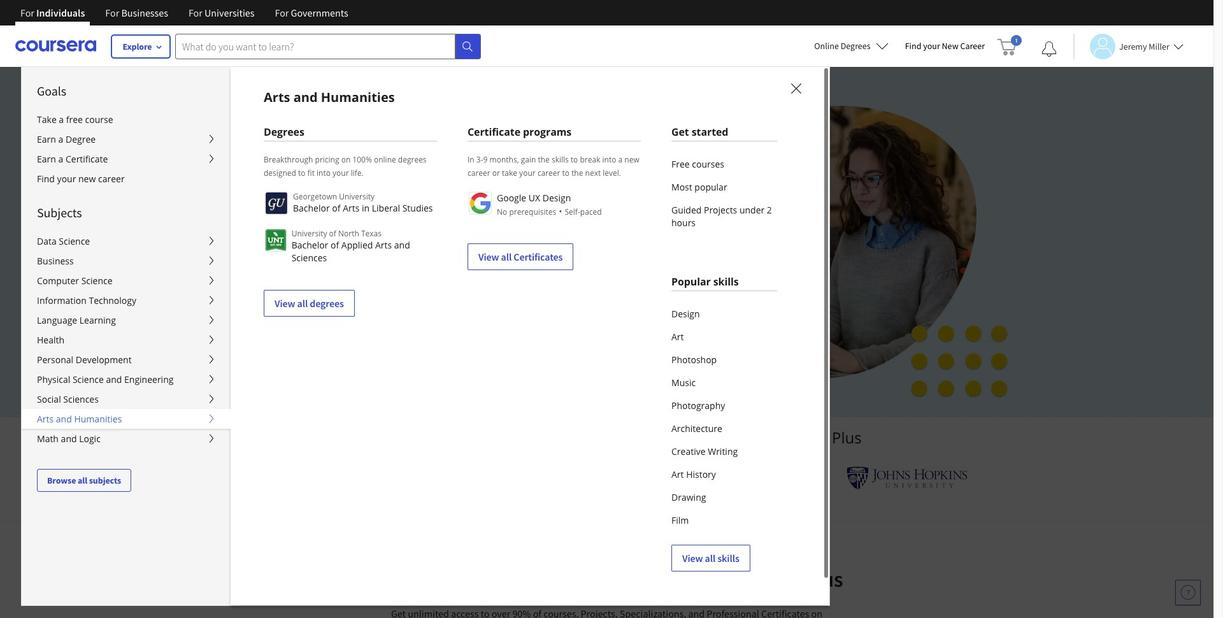 Task type: vqa. For each thing, say whether or not it's contained in the screenshot.
topmost English
no



Task type: locate. For each thing, give the bounding box(es) containing it.
list
[[672, 153, 778, 235]]

your inside in 3-9 months, gain the skills to break into a new career or take your career to the next level.
[[520, 168, 536, 178]]

in
[[468, 154, 475, 165]]

career down earn a certificate dropdown button
[[98, 173, 125, 185]]

browse all subjects
[[47, 475, 121, 486]]

2 art from the top
[[672, 469, 684, 481]]

degrees right online at the top of the page
[[398, 154, 427, 165]]

a left degree
[[58, 133, 63, 145]]

4 for from the left
[[275, 6, 289, 19]]

0 vertical spatial degrees
[[398, 154, 427, 165]]

into
[[603, 154, 617, 165], [317, 168, 331, 178]]

0 vertical spatial view
[[479, 251, 499, 263]]

skills inside list
[[718, 552, 740, 565]]

gain
[[521, 154, 536, 165]]

earn a certificate
[[37, 153, 108, 165]]

into inside breakthrough pricing on 100% online degrees designed to fit into your life.
[[317, 168, 331, 178]]

free inside button
[[309, 315, 328, 328]]

arts and humanities
[[264, 89, 395, 106], [37, 413, 122, 425]]

1 horizontal spatial new
[[625, 154, 640, 165]]

1 horizontal spatial free
[[672, 158, 690, 170]]

and left companies
[[616, 427, 643, 448]]

3 for from the left
[[189, 6, 203, 19]]

coursera image
[[15, 36, 96, 56]]

arts inside georgetown university bachelor of arts in liberal studies
[[343, 202, 360, 214]]

science inside dropdown button
[[81, 275, 113, 287]]

the left next
[[572, 168, 584, 178]]

find inside 'explore menu' element
[[37, 173, 55, 185]]

0 horizontal spatial university
[[292, 228, 327, 239]]

view all skills
[[683, 552, 740, 565]]

earn for earn a certificate
[[37, 153, 56, 165]]

degrees inside dropdown button
[[841, 40, 871, 52]]

under
[[740, 204, 765, 216]]

on down level.
[[595, 179, 612, 198]]

arts and humanities menu item
[[230, 0, 1224, 618]]

art for art history
[[672, 469, 684, 481]]

1 vertical spatial sciences
[[63, 393, 99, 405]]

explore
[[123, 41, 152, 52]]

programs
[[523, 125, 572, 139]]

new right break
[[625, 154, 640, 165]]

browse all subjects button
[[37, 469, 131, 492]]

0 horizontal spatial free
[[309, 315, 328, 328]]

companies
[[647, 427, 725, 448]]

2
[[767, 204, 773, 216]]

a for degree
[[58, 133, 63, 145]]

0 vertical spatial coursera
[[763, 427, 829, 448]]

data science button
[[22, 231, 231, 251]]

science for physical
[[73, 374, 104, 386]]

1 horizontal spatial design
[[672, 308, 700, 320]]

view down no at the top of the page
[[479, 251, 499, 263]]

of inside georgetown university bachelor of arts in liberal studies
[[332, 202, 341, 214]]

sciences down physical science and engineering
[[63, 393, 99, 405]]

0 horizontal spatial find
[[37, 173, 55, 185]]

science inside dropdown button
[[73, 374, 104, 386]]

1 vertical spatial free
[[309, 315, 328, 328]]

close image
[[788, 80, 804, 96], [788, 80, 804, 96], [788, 80, 804, 96], [788, 80, 804, 96], [788, 80, 804, 96], [788, 80, 804, 96]]

earn down 'earn a degree'
[[37, 153, 56, 165]]

0 vertical spatial skills
[[552, 154, 569, 165]]

view up 7-
[[275, 297, 295, 310]]

view for view all certificates
[[479, 251, 499, 263]]

to down life. on the top left
[[351, 179, 364, 198]]

view inside view all certificates link
[[479, 251, 499, 263]]

liberal
[[372, 202, 400, 214]]

free right day
[[309, 315, 328, 328]]

popular skills
[[672, 275, 739, 289]]

to up hands-
[[563, 168, 570, 178]]

breakthrough
[[264, 154, 313, 165]]

invest
[[371, 566, 427, 593]]

0 horizontal spatial degrees
[[264, 125, 305, 139]]

1 horizontal spatial arts and humanities
[[264, 89, 395, 106]]

and down social sciences
[[56, 413, 72, 425]]

1 vertical spatial bachelor
[[292, 239, 329, 251]]

find for find your new career
[[37, 173, 55, 185]]

0 horizontal spatial sciences
[[63, 393, 99, 405]]

arts and humanities inside menu item
[[264, 89, 395, 106]]

0 horizontal spatial on
[[341, 154, 351, 165]]

business
[[37, 255, 74, 267]]

0 horizontal spatial into
[[317, 168, 331, 178]]

1 horizontal spatial sciences
[[292, 252, 327, 264]]

degrees inside breakthrough pricing on 100% online degrees designed to fit into your life.
[[398, 154, 427, 165]]

0 vertical spatial free
[[672, 158, 690, 170]]

math and logic
[[37, 433, 101, 445]]

take a free course
[[37, 113, 113, 126]]

find your new career
[[37, 173, 125, 185]]

view all skills list
[[672, 303, 778, 572]]

humanities inside menu item
[[321, 89, 395, 106]]

view all certificates link
[[468, 244, 574, 270]]

and left logic
[[61, 433, 77, 445]]

1 horizontal spatial with
[[729, 427, 759, 448]]

miller
[[1150, 40, 1170, 52]]

0 vertical spatial with
[[729, 427, 759, 448]]

for for governments
[[275, 6, 289, 19]]

science down personal development
[[73, 374, 104, 386]]

0 vertical spatial degrees
[[841, 40, 871, 52]]

0 horizontal spatial arts and humanities
[[37, 413, 122, 425]]

skills left break
[[552, 154, 569, 165]]

0 vertical spatial arts and humanities
[[264, 89, 395, 106]]

for left universities
[[189, 6, 203, 19]]

0 horizontal spatial view
[[275, 297, 295, 310]]

hours
[[672, 217, 696, 229]]

degrees up the breakthrough
[[264, 125, 305, 139]]

1 vertical spatial into
[[317, 168, 331, 178]]

0 horizontal spatial degrees
[[310, 297, 344, 310]]

1 vertical spatial coursera
[[717, 566, 800, 593]]

1 vertical spatial on
[[595, 179, 612, 198]]

all inside view all certificates link
[[501, 251, 512, 263]]

hands-
[[550, 179, 595, 198]]

find down earn a certificate on the top
[[37, 173, 55, 185]]

7,000+
[[368, 179, 412, 198]]

1 vertical spatial arts and humanities
[[37, 413, 122, 425]]

arts up north
[[343, 202, 360, 214]]

free inside arts and humanities menu item
[[672, 158, 690, 170]]

science up "business"
[[59, 235, 90, 247]]

humanities up logic
[[74, 413, 122, 425]]

sciences inside university of north texas bachelor of applied arts and sciences
[[292, 252, 327, 264]]

9
[[484, 154, 488, 165]]

architecture link
[[672, 418, 778, 440]]

a up level.
[[619, 154, 623, 165]]

1 vertical spatial new
[[78, 173, 96, 185]]

career inside 'explore menu' element
[[98, 173, 125, 185]]

all inside view all degrees link
[[297, 297, 308, 310]]

your
[[924, 40, 941, 52], [333, 168, 349, 178], [520, 168, 536, 178], [57, 173, 76, 185], [237, 223, 267, 243], [453, 566, 495, 593]]

computer science button
[[22, 271, 231, 291]]

into right fit
[[317, 168, 331, 178]]

earn
[[37, 133, 56, 145], [37, 153, 56, 165]]

course
[[85, 113, 113, 126]]

1 vertical spatial degrees
[[310, 297, 344, 310]]

view for view all skills
[[683, 552, 703, 565]]

courses
[[692, 158, 725, 170]]

university inside university of north texas bachelor of applied arts and sciences
[[292, 228, 327, 239]]

science
[[59, 235, 90, 247], [81, 275, 113, 287], [73, 374, 104, 386]]

with down photography "link"
[[729, 427, 759, 448]]

physical science and engineering
[[37, 374, 174, 386]]

sciences down subscription
[[292, 252, 327, 264]]

to left fit
[[298, 168, 306, 178]]

0 vertical spatial science
[[59, 235, 90, 247]]

day
[[291, 315, 307, 328]]

free up 'most' in the right top of the page
[[672, 158, 690, 170]]

2 vertical spatial science
[[73, 374, 104, 386]]

new inside in 3-9 months, gain the skills to break into a new career or take your career to the next level.
[[625, 154, 640, 165]]

in right paced in the left of the page
[[616, 201, 628, 220]]

close image
[[788, 80, 804, 96], [788, 80, 804, 96], [788, 80, 804, 96], [789, 80, 805, 97]]

0 horizontal spatial career
[[98, 173, 125, 185]]

0 horizontal spatial design
[[543, 192, 571, 204]]

information technology button
[[22, 291, 231, 310]]

0 vertical spatial into
[[603, 154, 617, 165]]

view inside view all degrees link
[[275, 297, 295, 310]]

0 vertical spatial find
[[906, 40, 922, 52]]

and right texas
[[394, 239, 410, 251]]

start 7-day free trial button
[[237, 306, 371, 337]]

view all certificates
[[479, 251, 563, 263]]

photography link
[[672, 395, 778, 418]]

science for computer
[[81, 275, 113, 287]]

arts and humanities up coursera plus image
[[264, 89, 395, 106]]

arts up math
[[37, 413, 54, 425]]

0 vertical spatial new
[[625, 154, 640, 165]]

1 vertical spatial science
[[81, 275, 113, 287]]

1 vertical spatial the
[[572, 168, 584, 178]]

new down earn a certificate on the top
[[78, 173, 96, 185]]

arts and humanities group
[[21, 0, 1224, 618]]

bachelor inside georgetown university bachelor of arts in liberal studies
[[293, 202, 330, 214]]

1 horizontal spatial university
[[339, 191, 375, 202]]

design inside google ux design no prerequisites • self-paced
[[543, 192, 571, 204]]

2 vertical spatial view
[[683, 552, 703, 565]]

1 vertical spatial find
[[37, 173, 55, 185]]

for for businesses
[[105, 6, 119, 19]]

of down access
[[332, 202, 341, 214]]

0 horizontal spatial certificate
[[66, 153, 108, 165]]

language
[[37, 314, 77, 326]]

1 vertical spatial view
[[275, 297, 295, 310]]

1 vertical spatial design
[[672, 308, 700, 320]]

1 for from the left
[[20, 6, 34, 19]]

job-
[[326, 201, 351, 220]]

0 vertical spatial the
[[538, 154, 550, 165]]

on left 100%
[[341, 154, 351, 165]]

prerequisites
[[510, 207, 557, 217]]

computer
[[37, 275, 79, 287]]

2 horizontal spatial view
[[683, 552, 703, 565]]

1 earn from the top
[[37, 133, 56, 145]]

popular
[[695, 181, 728, 193]]

johns hopkins university image
[[847, 467, 968, 490]]

studies
[[403, 202, 433, 214]]

help center image
[[1181, 585, 1197, 600]]

•
[[559, 205, 563, 217]]

1 horizontal spatial the
[[572, 168, 584, 178]]

0 vertical spatial humanities
[[321, 89, 395, 106]]

universities
[[205, 6, 255, 19]]

art up photoshop
[[672, 331, 684, 343]]

in inside georgetown university bachelor of arts in liberal studies
[[362, 202, 370, 214]]

list containing free courses
[[672, 153, 778, 235]]

self-
[[565, 207, 581, 217]]

earn down the take
[[37, 133, 56, 145]]

find left "new"
[[906, 40, 922, 52]]

7-
[[282, 315, 291, 328]]

1 horizontal spatial find
[[906, 40, 922, 52]]

arts right "applied"
[[375, 239, 392, 251]]

view down film
[[683, 552, 703, 565]]

find your new career
[[906, 40, 986, 52]]

1 vertical spatial university
[[292, 228, 327, 239]]

2 horizontal spatial in
[[616, 201, 628, 220]]

0 horizontal spatial new
[[78, 173, 96, 185]]

science for data
[[59, 235, 90, 247]]

1 horizontal spatial into
[[603, 154, 617, 165]]

1 vertical spatial degrees
[[264, 125, 305, 139]]

in left liberal
[[362, 202, 370, 214]]

2 earn from the top
[[37, 153, 56, 165]]

science up information technology
[[81, 275, 113, 287]]

math and logic button
[[22, 429, 231, 449]]

for left governments
[[275, 6, 289, 19]]

earn a degree button
[[22, 129, 231, 149]]

degrees up trial
[[310, 297, 344, 310]]

with down view all skills
[[671, 566, 713, 593]]

design up •
[[543, 192, 571, 204]]

view
[[479, 251, 499, 263], [275, 297, 295, 310], [683, 552, 703, 565]]

skills down film 'link'
[[718, 552, 740, 565]]

take a free course link
[[22, 110, 231, 129]]

and inside university of north texas bachelor of applied arts and sciences
[[394, 239, 410, 251]]

career up hands-
[[538, 168, 561, 178]]

0 vertical spatial certificate
[[468, 125, 521, 139]]

None search field
[[175, 33, 481, 59]]

into up level.
[[603, 154, 617, 165]]

0 vertical spatial art
[[672, 331, 684, 343]]

2 vertical spatial skills
[[718, 552, 740, 565]]

the right gain
[[538, 154, 550, 165]]

the
[[538, 154, 550, 165], [572, 168, 584, 178]]

1 vertical spatial with
[[671, 566, 713, 593]]

your inside 'explore menu' element
[[57, 173, 76, 185]]

degrees inside arts and humanities menu item
[[264, 125, 305, 139]]

arts and humanities up logic
[[37, 413, 122, 425]]

degrees
[[398, 154, 427, 165], [310, 297, 344, 310]]

most
[[672, 181, 693, 193]]

and inside dropdown button
[[56, 413, 72, 425]]

arts and humanities button
[[22, 409, 231, 429]]

in right invest
[[431, 566, 449, 593]]

design link
[[672, 303, 778, 326]]

1 horizontal spatial in
[[431, 566, 449, 593]]

1 horizontal spatial view
[[479, 251, 499, 263]]

1 vertical spatial art
[[672, 469, 684, 481]]

data science
[[37, 235, 90, 247]]

1 horizontal spatial certificate
[[468, 125, 521, 139]]

history
[[687, 469, 716, 481]]

1 vertical spatial certificate
[[66, 153, 108, 165]]

earn a certificate button
[[22, 149, 231, 169]]

skills up design link
[[714, 275, 739, 289]]

design inside view all skills list
[[672, 308, 700, 320]]

science inside 'popup button'
[[59, 235, 90, 247]]

0 horizontal spatial with
[[671, 566, 713, 593]]

university down life. on the top left
[[339, 191, 375, 202]]

bachelor down access
[[293, 202, 330, 214]]

0 vertical spatial sciences
[[292, 252, 327, 264]]

humanities up coursera plus image
[[321, 89, 395, 106]]

universities
[[530, 427, 612, 448]]

breakthrough pricing on 100% online degrees designed to fit into your life.
[[264, 154, 427, 178]]

into inside in 3-9 months, gain the skills to break into a new career or take your career to the next level.
[[603, 154, 617, 165]]

online degrees button
[[805, 32, 899, 60]]

free courses link
[[672, 153, 778, 176]]

1 horizontal spatial humanities
[[321, 89, 395, 106]]

into for certificate programs
[[603, 154, 617, 165]]

0 vertical spatial university
[[339, 191, 375, 202]]

certificate up 9
[[468, 125, 521, 139]]

bachelor right university of north texas logo
[[292, 239, 329, 251]]

and up subscription
[[297, 201, 322, 220]]

2 for from the left
[[105, 6, 119, 19]]

for left businesses
[[105, 6, 119, 19]]

subjects
[[89, 475, 121, 486]]

view all degrees
[[275, 297, 344, 310]]

1 vertical spatial humanities
[[74, 413, 122, 425]]

a down 'earn a degree'
[[58, 153, 63, 165]]

art left history
[[672, 469, 684, 481]]

university right university of north texas logo
[[292, 228, 327, 239]]

individuals
[[36, 6, 85, 19]]

1 horizontal spatial degrees
[[398, 154, 427, 165]]

certificate up find your new career
[[66, 153, 108, 165]]

all for certificates
[[501, 251, 512, 263]]

all inside browse all subjects button
[[78, 475, 87, 486]]

and
[[294, 89, 318, 106], [297, 201, 322, 220], [394, 239, 410, 251], [106, 374, 122, 386], [56, 413, 72, 425], [616, 427, 643, 448], [61, 433, 77, 445]]

1 vertical spatial earn
[[37, 153, 56, 165]]

for left individuals
[[20, 6, 34, 19]]

for governments
[[275, 6, 348, 19]]

a left free
[[59, 113, 64, 126]]

design down popular
[[672, 308, 700, 320]]

business button
[[22, 251, 231, 271]]

0 horizontal spatial in
[[362, 202, 370, 214]]

ready
[[351, 201, 388, 220]]

in
[[616, 201, 628, 220], [362, 202, 370, 214], [431, 566, 449, 593]]

all inside view all skills link
[[705, 552, 716, 565]]

into for degrees
[[317, 168, 331, 178]]

partnername logo image
[[469, 192, 492, 215]]

degrees right online
[[841, 40, 871, 52]]

all for subjects
[[78, 475, 87, 486]]

governments
[[291, 6, 348, 19]]

take
[[502, 168, 518, 178]]

0 vertical spatial earn
[[37, 133, 56, 145]]

photoshop
[[672, 354, 717, 366]]

for for individuals
[[20, 6, 34, 19]]

shopping cart: 1 item image
[[998, 35, 1023, 55]]

1 art from the top
[[672, 331, 684, 343]]

1 horizontal spatial on
[[595, 179, 612, 198]]

social sciences
[[37, 393, 99, 405]]

1 horizontal spatial degrees
[[841, 40, 871, 52]]

0 vertical spatial on
[[341, 154, 351, 165]]

career down 3-
[[468, 168, 491, 178]]

0 horizontal spatial humanities
[[74, 413, 122, 425]]

view inside view all skills link
[[683, 552, 703, 565]]

0 vertical spatial design
[[543, 192, 571, 204]]

0 vertical spatial bachelor
[[293, 202, 330, 214]]



Task type: describe. For each thing, give the bounding box(es) containing it.
physical
[[37, 374, 70, 386]]

businesses
[[121, 6, 168, 19]]

humanities inside dropdown button
[[74, 413, 122, 425]]

university inside georgetown university bachelor of arts in liberal studies
[[339, 191, 375, 202]]

jeremy miller button
[[1074, 33, 1184, 59]]

information technology
[[37, 295, 136, 307]]

photoshop link
[[672, 349, 778, 372]]

art history
[[672, 469, 716, 481]]

social
[[37, 393, 61, 405]]

no
[[497, 207, 508, 217]]

view all degrees list
[[264, 191, 437, 317]]

level.
[[603, 168, 622, 178]]

sciences inside popup button
[[63, 393, 99, 405]]

get started
[[672, 125, 729, 139]]

most popular
[[672, 181, 728, 193]]

to inside breakthrough pricing on 100% online degrees designed to fit into your life.
[[298, 168, 306, 178]]

guided projects under 2 hours link
[[672, 199, 778, 235]]

sas image
[[671, 468, 720, 489]]

What do you want to learn? text field
[[175, 33, 456, 59]]

creative
[[672, 446, 706, 458]]

degree
[[66, 133, 96, 145]]

a inside in 3-9 months, gain the skills to break into a new career or take your career to the next level.
[[619, 154, 623, 165]]

explore menu element
[[22, 67, 231, 492]]

your inside unlimited access to 7,000+ world-class courses, hands-on projects, and job-ready certificate programs—all included in your subscription
[[237, 223, 267, 243]]

most popular link
[[672, 176, 778, 199]]

university of north texas logo image
[[265, 229, 287, 252]]

google ux design no prerequisites • self-paced
[[497, 192, 602, 217]]

math
[[37, 433, 59, 445]]

next
[[586, 168, 601, 178]]

start 7-day free trial
[[258, 315, 350, 328]]

on inside unlimited access to 7,000+ world-class courses, hands-on projects, and job-ready certificate programs—all included in your subscription
[[595, 179, 612, 198]]

online degrees
[[815, 40, 871, 52]]

degrees inside list
[[310, 297, 344, 310]]

personal
[[37, 354, 73, 366]]

take
[[37, 113, 57, 126]]

certificate inside arts and humanities menu item
[[468, 125, 521, 139]]

a for certificate
[[58, 153, 63, 165]]

free courses
[[672, 158, 725, 170]]

find your new career link
[[899, 38, 992, 54]]

view for view all degrees
[[275, 297, 295, 310]]

browse
[[47, 475, 76, 486]]

courses,
[[492, 179, 546, 198]]

georgetown
[[293, 191, 337, 202]]

0 horizontal spatial the
[[538, 154, 550, 165]]

projects
[[704, 204, 738, 216]]

trial
[[330, 315, 350, 328]]

and down development
[[106, 374, 122, 386]]

/month,
[[253, 286, 289, 298]]

bachelor inside university of north texas bachelor of applied arts and sciences
[[292, 239, 329, 251]]

a for free
[[59, 113, 64, 126]]

projects,
[[237, 201, 293, 220]]

coursera plus image
[[237, 120, 431, 139]]

career
[[961, 40, 986, 52]]

unlimited access to 7,000+ world-class courses, hands-on projects, and job-ready certificate programs—all included in your subscription
[[237, 179, 628, 243]]

art for art
[[672, 331, 684, 343]]

health button
[[22, 330, 231, 350]]

arts up the breakthrough
[[264, 89, 290, 106]]

popular
[[672, 275, 711, 289]]

view all skills link
[[672, 545, 751, 572]]

certificate inside dropdown button
[[66, 153, 108, 165]]

certificate
[[392, 201, 456, 220]]

1 vertical spatial skills
[[714, 275, 739, 289]]

new
[[943, 40, 959, 52]]

banner navigation
[[10, 0, 359, 35]]

language learning button
[[22, 310, 231, 330]]

writing
[[708, 446, 738, 458]]

in inside unlimited access to 7,000+ world-class courses, hands-on projects, and job-ready certificate programs—all included in your subscription
[[616, 201, 628, 220]]

guided projects under 2 hours
[[672, 204, 773, 229]]

2 horizontal spatial career
[[538, 168, 561, 178]]

and inside unlimited access to 7,000+ world-class courses, hands-on projects, and job-ready certificate programs—all included in your subscription
[[297, 201, 322, 220]]

pricing
[[315, 154, 339, 165]]

and up coursera plus image
[[294, 89, 318, 106]]

online
[[374, 154, 396, 165]]

new inside 'explore menu' element
[[78, 173, 96, 185]]

arts inside dropdown button
[[37, 413, 54, 425]]

skills inside in 3-9 months, gain the skills to break into a new career or take your career to the next level.
[[552, 154, 569, 165]]

to inside unlimited access to 7,000+ world-class courses, hands-on projects, and job-ready certificate programs—all included in your subscription
[[351, 179, 364, 198]]

music
[[672, 377, 696, 389]]

jeremy miller
[[1120, 40, 1170, 52]]

arts and humanities inside dropdown button
[[37, 413, 122, 425]]

photography
[[672, 400, 726, 412]]

goals
[[618, 566, 667, 593]]

subscription
[[271, 223, 352, 243]]

architecture
[[672, 423, 723, 435]]

find for find your new career
[[906, 40, 922, 52]]

0 vertical spatial plus
[[833, 427, 862, 448]]

texas
[[361, 228, 382, 239]]

north
[[339, 228, 359, 239]]

cancel
[[291, 286, 320, 298]]

break
[[580, 154, 601, 165]]

data
[[37, 235, 57, 247]]

1 vertical spatial plus
[[804, 566, 844, 593]]

unlimited
[[237, 179, 301, 198]]

arts inside university of north texas bachelor of applied arts and sciences
[[375, 239, 392, 251]]

of left "applied"
[[331, 239, 339, 251]]

access
[[305, 179, 347, 198]]

your inside breakthrough pricing on 100% online degrees designed to fit into your life.
[[333, 168, 349, 178]]

university of north texas bachelor of applied arts and sciences
[[292, 228, 410, 264]]

for businesses
[[105, 6, 168, 19]]

personal development button
[[22, 350, 231, 370]]

leading
[[474, 427, 526, 448]]

online
[[815, 40, 839, 52]]

find your new career link
[[22, 169, 231, 189]]

for for universities
[[189, 6, 203, 19]]

or
[[493, 168, 500, 178]]

guided
[[672, 204, 702, 216]]

of left north
[[329, 228, 337, 239]]

earn for earn a degree
[[37, 133, 56, 145]]

1 horizontal spatial career
[[468, 168, 491, 178]]

drawing link
[[672, 486, 778, 509]]

goals
[[37, 83, 66, 99]]

all for degrees
[[297, 297, 308, 310]]

to left break
[[571, 154, 578, 165]]

show notifications image
[[1042, 41, 1058, 57]]

georgetown university logo image
[[265, 192, 288, 215]]

music link
[[672, 372, 778, 395]]

view all certificates list
[[468, 191, 641, 270]]

drawing
[[672, 491, 707, 504]]

start
[[258, 315, 280, 328]]

on inside breakthrough pricing on 100% online degrees designed to fit into your life.
[[341, 154, 351, 165]]

class
[[457, 179, 488, 198]]

invest in your professional goals with coursera plus
[[371, 566, 844, 593]]

personal development
[[37, 354, 132, 366]]

computer science
[[37, 275, 113, 287]]

all for skills
[[705, 552, 716, 565]]

leading universities and companies with coursera plus
[[471, 427, 862, 448]]



